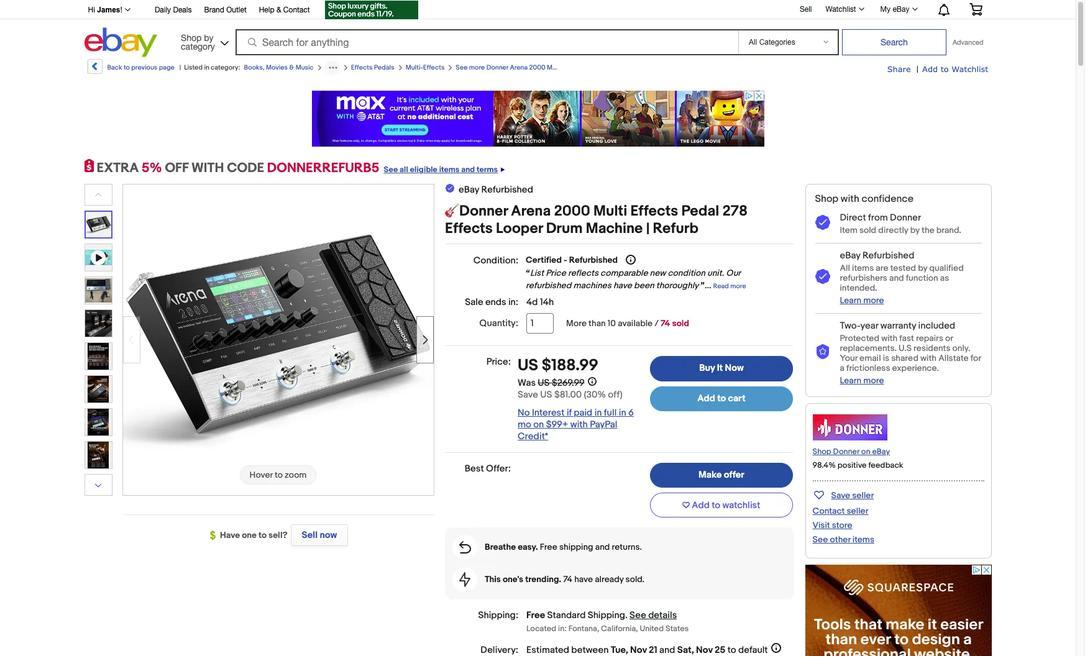 Task type: locate. For each thing, give the bounding box(es) containing it.
more
[[566, 319, 587, 329]]

machine
[[586, 220, 643, 237]]

add right share
[[923, 64, 938, 74]]

Search for anything text field
[[238, 30, 736, 54]]

ebay inside us $188.99 main content
[[459, 184, 479, 196]]

this one's trending. 74 have already sold.
[[485, 575, 645, 585]]

advertisement region
[[312, 91, 764, 147], [805, 565, 992, 657]]

video 1 of 1 image
[[85, 244, 112, 271]]

arena
[[510, 63, 528, 71], [511, 203, 551, 220]]

with details__icon image left the this
[[460, 573, 471, 588]]

more down our
[[731, 282, 746, 290]]

2 vertical spatial donner
[[833, 447, 860, 457]]

by right "tested"
[[918, 263, 928, 274]]

None submit
[[842, 29, 947, 55]]

dollar sign image
[[210, 531, 220, 541]]

donner up directly at the top of page
[[890, 212, 921, 224]]

save inside us $188.99 main content
[[518, 389, 538, 401]]

contact right help
[[283, 6, 310, 14]]

0 vertical spatial 2000
[[529, 63, 546, 71]]

more information - about this item condition image
[[626, 255, 636, 265]]

1 learn more link from the top
[[840, 295, 884, 306]]

1 vertical spatial add
[[698, 393, 716, 404]]

by down brand
[[204, 33, 214, 43]]

directly
[[879, 225, 909, 236]]

in: right ends
[[509, 297, 519, 309]]

in right listed
[[204, 63, 209, 71]]

frictionless
[[847, 363, 891, 374]]

shop donner on ebay
[[813, 447, 890, 457]]

the
[[922, 225, 935, 236]]

multi
[[594, 203, 627, 220]]

1 horizontal spatial save
[[832, 490, 851, 501]]

no
[[518, 407, 530, 419]]

it
[[717, 363, 723, 375]]

learn more link down intended.
[[840, 295, 884, 306]]

in: inside free standard shipping . see details located in: fontana, california, united states
[[558, 624, 567, 634]]

| left refurb
[[646, 220, 650, 237]]

with details__icon image
[[815, 215, 830, 231], [815, 269, 830, 285], [815, 344, 830, 360], [459, 542, 471, 554], [460, 573, 471, 588]]

2 horizontal spatial refurbished
[[863, 250, 915, 262]]

books,
[[244, 63, 265, 71]]

nov left 25
[[696, 645, 713, 656]]

with details__icon image left 'breathe'
[[459, 542, 471, 554]]

1 vertical spatial have
[[575, 575, 593, 585]]

0 horizontal spatial sell
[[302, 530, 318, 542]]

learn more link down frictionless
[[840, 375, 884, 386]]

learn more link for ebay refurbished
[[840, 295, 884, 306]]

0 vertical spatial 74
[[661, 319, 671, 329]]

sold down from
[[860, 225, 877, 236]]

0 vertical spatial watchlist
[[826, 5, 856, 14]]

add for add to cart
[[698, 393, 716, 404]]

1 horizontal spatial 2000
[[554, 203, 591, 220]]

0 horizontal spatial on
[[534, 419, 544, 431]]

with
[[191, 160, 224, 177]]

estimated
[[527, 645, 569, 656]]

effects right multi
[[631, 203, 678, 220]]

| left listed
[[180, 63, 181, 71]]

certified - refurbished
[[526, 255, 618, 265]]

seller inside contact seller visit store see other items
[[847, 506, 869, 517]]

0 horizontal spatial multi-
[[406, 63, 423, 71]]

ebay inside the ebay refurbished all items are tested by qualified refurbishers and function as intended. learn more
[[840, 250, 861, 262]]

ebay right text__icon
[[459, 184, 479, 196]]

shop by category button
[[175, 28, 231, 54]]

1 vertical spatial seller
[[847, 506, 869, 517]]

california,
[[601, 624, 638, 634]]

multi- down shop by category banner
[[547, 63, 565, 71]]

1 horizontal spatial multi-
[[547, 63, 565, 71]]

4d 14h
[[527, 297, 554, 309]]

more down frictionless
[[864, 375, 884, 386]]

0 vertical spatial save
[[518, 389, 538, 401]]

shop inside shop by category
[[181, 33, 202, 43]]

with details__icon image left item
[[815, 215, 830, 231]]

sell left now
[[302, 530, 318, 542]]

& left music
[[289, 63, 294, 71]]

1 horizontal spatial contact
[[813, 506, 845, 517]]

74 right trending.
[[563, 575, 573, 585]]

us right was
[[538, 378, 550, 389]]

shipping
[[560, 542, 594, 553]]

& right help
[[277, 6, 281, 14]]

and right are
[[890, 273, 904, 283]]

add to cart
[[698, 393, 746, 404]]

1 horizontal spatial in:
[[558, 624, 567, 634]]

contact inside account navigation
[[283, 6, 310, 14]]

looper
[[496, 220, 543, 237]]

1 horizontal spatial sell
[[800, 5, 812, 13]]

us up interest
[[540, 389, 552, 401]]

with inside no interest if paid in full in 6 mo on $99+ with paypal credit*
[[571, 419, 588, 431]]

us for save
[[540, 389, 552, 401]]

ebay up all
[[840, 250, 861, 262]]

0 horizontal spatial have
[[575, 575, 593, 585]]

2000 left multi
[[554, 203, 591, 220]]

1 vertical spatial &
[[289, 63, 294, 71]]

donner down search for anything text box
[[487, 63, 509, 71]]

refurbished down terms
[[482, 184, 533, 196]]

off)
[[608, 389, 623, 401]]

0 vertical spatial by
[[204, 33, 214, 43]]

a
[[840, 363, 845, 374]]

sell inside account navigation
[[800, 5, 812, 13]]

sold inside us $188.99 main content
[[672, 319, 689, 329]]

contact seller visit store see other items
[[813, 506, 875, 545]]

picture 7 of 16 image
[[85, 442, 112, 469]]

1 vertical spatial by
[[911, 225, 920, 236]]

refurbished
[[526, 280, 572, 291]]

more
[[469, 63, 485, 71], [731, 282, 746, 290], [864, 295, 884, 306], [864, 375, 884, 386]]

nov
[[630, 645, 647, 656], [696, 645, 713, 656]]

add down make
[[692, 500, 710, 512]]

0 horizontal spatial 74
[[563, 575, 573, 585]]

0 vertical spatial on
[[534, 419, 544, 431]]

extra
[[97, 160, 139, 177]]

shop down deals
[[181, 33, 202, 43]]

other
[[830, 535, 851, 545]]

effects left pedals
[[351, 63, 373, 71]]

add down buy
[[698, 393, 716, 404]]

on up "98.4% positive feedback"
[[862, 447, 871, 457]]

learn
[[840, 295, 862, 306], [840, 375, 862, 386]]

seller for contact
[[847, 506, 869, 517]]

with details__icon image left your
[[815, 344, 830, 360]]

shop up 98.4%
[[813, 447, 832, 457]]

share
[[888, 64, 911, 74]]

share | add to watchlist
[[888, 64, 989, 75]]

1 horizontal spatial refurbished
[[569, 255, 618, 265]]

items right other
[[853, 535, 875, 545]]

0 horizontal spatial advertisement region
[[312, 91, 764, 147]]

shop for shop by category
[[181, 33, 202, 43]]

multi- right pedals
[[406, 63, 423, 71]]

with down repairs on the right of the page
[[921, 353, 937, 364]]

to left cart
[[718, 393, 726, 404]]

$188.99
[[542, 357, 599, 376]]

tue,
[[611, 645, 628, 656]]

shop left confidence
[[815, 193, 839, 205]]

category
[[181, 41, 215, 51]]

refurbished inside the ebay refurbished all items are tested by qualified refurbishers and function as intended. learn more
[[863, 250, 915, 262]]

sold right "/"
[[672, 319, 689, 329]]

help & contact
[[259, 6, 310, 14]]

account navigation
[[81, 0, 992, 21]]

0 horizontal spatial donner
[[487, 63, 509, 71]]

your shopping cart image
[[969, 3, 983, 16]]

add
[[923, 64, 938, 74], [698, 393, 716, 404], [692, 500, 710, 512]]

refurbished
[[482, 184, 533, 196], [863, 250, 915, 262], [569, 255, 618, 265]]

see down search for anything text box
[[456, 63, 468, 71]]

free up located at the bottom of the page
[[527, 610, 545, 622]]

items
[[439, 165, 460, 175], [852, 263, 874, 274], [853, 535, 875, 545]]

books, movies & music
[[244, 63, 314, 71]]

1 vertical spatial free
[[527, 610, 545, 622]]

multi-effects link
[[406, 63, 445, 71]]

1 vertical spatial items
[[852, 263, 874, 274]]

0 vertical spatial free
[[540, 542, 558, 553]]

with details__icon image left all
[[815, 269, 830, 285]]

seller inside button
[[853, 490, 874, 501]]

1 horizontal spatial on
[[862, 447, 871, 457]]

comparable
[[601, 268, 648, 279]]

0 vertical spatial seller
[[853, 490, 874, 501]]

watchlist down advanced
[[952, 64, 989, 74]]

to down advanced link
[[941, 64, 949, 74]]

1 horizontal spatial watchlist
[[952, 64, 989, 74]]

watchlist link
[[819, 2, 870, 17]]

seller for save
[[853, 490, 874, 501]]

year
[[861, 320, 879, 332]]

have inside " list price reflects comparable new condition unit. our refurbished machines have been thoroughly
[[614, 280, 632, 291]]

1 vertical spatial contact
[[813, 506, 845, 517]]

1 horizontal spatial &
[[289, 63, 294, 71]]

0 vertical spatial have
[[614, 280, 632, 291]]

to left watchlist
[[712, 500, 721, 512]]

in left the full
[[595, 407, 602, 419]]

2 multi- from the left
[[547, 63, 565, 71]]

to right 25
[[728, 645, 736, 656]]

effect
[[565, 63, 583, 71]]

sell now link
[[288, 525, 348, 546]]

0 vertical spatial contact
[[283, 6, 310, 14]]

0 vertical spatial learn
[[840, 295, 862, 306]]

watchlist inside account navigation
[[826, 5, 856, 14]]

us $188.99 main content
[[445, 183, 794, 657]]

item direct from brand image
[[813, 415, 887, 441]]

2 vertical spatial items
[[853, 535, 875, 545]]

ebay refurbished all items are tested by qualified refurbishers and function as intended. learn more
[[840, 250, 964, 306]]

see left all
[[384, 165, 398, 175]]

united
[[640, 624, 664, 634]]

learn down intended.
[[840, 295, 862, 306]]

save up contact seller link
[[832, 490, 851, 501]]

0 horizontal spatial &
[[277, 6, 281, 14]]

0 horizontal spatial watchlist
[[826, 5, 856, 14]]

see inside contact seller visit store see other items
[[813, 535, 828, 545]]

278
[[723, 203, 748, 220]]

shop for shop with confidence
[[815, 193, 839, 205]]

on right "mo"
[[534, 419, 544, 431]]

items for refurbished
[[852, 263, 874, 274]]

add inside "button"
[[692, 500, 710, 512]]

watchlist right sell link
[[826, 5, 856, 14]]

0 vertical spatial arena
[[510, 63, 528, 71]]

condition:
[[474, 255, 519, 267]]

to inside "share | add to watchlist"
[[941, 64, 949, 74]]

extra 5% off with code donnerrefurb5
[[97, 160, 380, 177]]

donner up positive
[[833, 447, 860, 457]]

with details__icon image for breathe easy.
[[459, 542, 471, 554]]

1 vertical spatial advertisement region
[[805, 565, 992, 657]]

warranty
[[881, 320, 917, 332]]

1 vertical spatial donner
[[890, 212, 921, 224]]

returns.
[[612, 542, 642, 553]]

arena down search for anything text box
[[510, 63, 528, 71]]

0 horizontal spatial in:
[[509, 297, 519, 309]]

refurbished for ebay refurbished all items are tested by qualified refurbishers and function as intended. learn more
[[863, 250, 915, 262]]

0 horizontal spatial sold
[[672, 319, 689, 329]]

1 horizontal spatial in
[[595, 407, 602, 419]]

us $188.99
[[518, 357, 599, 376]]

arena down ebay refurbished
[[511, 203, 551, 220]]

0 horizontal spatial refurbished
[[482, 184, 533, 196]]

sell left watchlist link
[[800, 5, 812, 13]]

0 vertical spatial &
[[277, 6, 281, 14]]

by inside the ebay refurbished all items are tested by qualified refurbishers and function as intended. learn more
[[918, 263, 928, 274]]

0 horizontal spatial 2000
[[529, 63, 546, 71]]

effects pedals link
[[351, 63, 395, 71]]

price:
[[487, 357, 511, 368]]

0 vertical spatial donner
[[487, 63, 509, 71]]

0 horizontal spatial |
[[180, 63, 181, 71]]

1 horizontal spatial have
[[614, 280, 632, 291]]

in: down standard
[[558, 624, 567, 634]]

2000 left effect
[[529, 63, 546, 71]]

by inside direct from donner item sold directly by the brand.
[[911, 225, 920, 236]]

shop donner on ebay link
[[813, 447, 890, 457]]

see inside free standard shipping . see details located in: fontana, california, united states
[[630, 610, 646, 622]]

1 horizontal spatial |
[[646, 220, 650, 237]]

offer:
[[486, 463, 511, 475]]

learn down a
[[840, 375, 862, 386]]

1 vertical spatial save
[[832, 490, 851, 501]]

0 vertical spatial advertisement region
[[312, 91, 764, 147]]

74 right "/"
[[661, 319, 671, 329]]

1 horizontal spatial sold
[[860, 225, 877, 236]]

refurbished up are
[[863, 250, 915, 262]]

1 vertical spatial learn
[[840, 375, 862, 386]]

donner inside direct from donner item sold directly by the brand.
[[890, 212, 921, 224]]

free right easy.
[[540, 542, 558, 553]]

0 vertical spatial add
[[923, 64, 938, 74]]

picture 6 of 16 image
[[85, 409, 112, 436]]

donnerrefurb5
[[267, 160, 380, 177]]

1 vertical spatial in:
[[558, 624, 567, 634]]

with right $99+
[[571, 419, 588, 431]]

1 vertical spatial arena
[[511, 203, 551, 220]]

was us $269.99
[[518, 378, 585, 389]]

0 vertical spatial shop
[[181, 33, 202, 43]]

1 vertical spatial shop
[[815, 193, 839, 205]]

nov left 21
[[630, 645, 647, 656]]

more than 10 available / 74 sold
[[566, 319, 689, 329]]

more down intended.
[[864, 295, 884, 306]]

have left the already
[[575, 575, 593, 585]]

add to watchlist
[[692, 500, 761, 512]]

more inside the ebay refurbished all items are tested by qualified refurbishers and function as intended. learn more
[[864, 295, 884, 306]]

2 vertical spatial by
[[918, 263, 928, 274]]

see right .
[[630, 610, 646, 622]]

one's
[[503, 575, 524, 585]]

0 horizontal spatial save
[[518, 389, 538, 401]]

2 vertical spatial shop
[[813, 447, 832, 457]]

| right share button
[[917, 64, 919, 75]]

2 vertical spatial add
[[692, 500, 710, 512]]

0 horizontal spatial nov
[[630, 645, 647, 656]]

0 vertical spatial items
[[439, 165, 460, 175]]

donner for from
[[890, 212, 921, 224]]

ebay right my
[[893, 5, 910, 14]]

5%
[[142, 160, 162, 177]]

1 vertical spatial sell
[[302, 530, 318, 542]]

1 nov from the left
[[630, 645, 647, 656]]

intended.
[[840, 283, 877, 293]]

list
[[530, 268, 544, 279]]

1 horizontal spatial nov
[[696, 645, 713, 656]]

by left the
[[911, 225, 920, 236]]

2 horizontal spatial donner
[[890, 212, 921, 224]]

seller up contact seller link
[[853, 490, 874, 501]]

contact up visit store link
[[813, 506, 845, 517]]

items inside contact seller visit store see other items
[[853, 535, 875, 545]]

from
[[869, 212, 888, 224]]

1 vertical spatial 2000
[[554, 203, 591, 220]]

items right all
[[852, 263, 874, 274]]

thoroughly
[[656, 280, 699, 291]]

" list price reflects comparable new condition unit. our refurbished machines have been thoroughly
[[526, 268, 741, 291]]

1 horizontal spatial donner
[[833, 447, 860, 457]]

feedback
[[869, 461, 904, 471]]

picture 3 of 16 image
[[85, 310, 112, 337]]

fontana,
[[569, 624, 599, 634]]

1 horizontal spatial 74
[[661, 319, 671, 329]]

now
[[725, 363, 744, 375]]

save up no
[[518, 389, 538, 401]]

on inside no interest if paid in full in 6 mo on $99+ with paypal credit*
[[534, 419, 544, 431]]

pedals
[[374, 63, 395, 71]]

seller down save seller
[[847, 506, 869, 517]]

donner for more
[[487, 63, 509, 71]]

by for direct
[[911, 225, 920, 236]]

1 vertical spatial sold
[[672, 319, 689, 329]]

brand outlet link
[[204, 4, 247, 17]]

see down visit
[[813, 535, 828, 545]]

in left "6"
[[619, 407, 626, 419]]

breathe easy. free shipping and returns.
[[485, 542, 642, 553]]

our
[[726, 268, 741, 279]]

with details__icon image for two-year warranty included
[[815, 344, 830, 360]]

have down comparable
[[614, 280, 632, 291]]

more down search for anything text box
[[469, 63, 485, 71]]

save inside button
[[832, 490, 851, 501]]

code
[[227, 160, 264, 177]]

save for save seller
[[832, 490, 851, 501]]

paid
[[574, 407, 593, 419]]

sell for sell now
[[302, 530, 318, 542]]

1 learn from the top
[[840, 295, 862, 306]]

free standard shipping . see details located in: fontana, california, united states
[[527, 610, 689, 634]]

0 horizontal spatial contact
[[283, 6, 310, 14]]

refurbished up 'reflects'
[[569, 255, 618, 265]]

to inside "button"
[[712, 500, 721, 512]]

0 vertical spatial learn more link
[[840, 295, 884, 306]]

qualified
[[930, 263, 964, 274]]

0 vertical spatial sell
[[800, 5, 812, 13]]

items inside the ebay refurbished all items are tested by qualified refurbishers and function as intended. learn more
[[852, 263, 874, 274]]

0 vertical spatial sold
[[860, 225, 877, 236]]

2 learn more link from the top
[[840, 375, 884, 386]]

1 vertical spatial learn more link
[[840, 375, 884, 386]]

1 vertical spatial watchlist
[[952, 64, 989, 74]]

items up text__icon
[[439, 165, 460, 175]]



Task type: vqa. For each thing, say whether or not it's contained in the screenshot.
now
yes



Task type: describe. For each thing, give the bounding box(es) containing it.
25
[[715, 645, 726, 656]]

sale ends in:
[[465, 297, 519, 309]]

picture 4 of 16 image
[[85, 343, 112, 370]]

add for add to watchlist
[[692, 500, 710, 512]]

/
[[655, 319, 659, 329]]

& inside account navigation
[[277, 6, 281, 14]]

shipping
[[588, 610, 625, 622]]

included
[[919, 320, 956, 332]]

certified
[[526, 255, 562, 265]]

residents
[[914, 343, 951, 354]]

add inside "share | add to watchlist"
[[923, 64, 938, 74]]

with up "direct"
[[841, 193, 860, 205]]

if
[[567, 407, 572, 419]]

2 learn from the top
[[840, 375, 862, 386]]

free inside free standard shipping . see details located in: fontana, california, united states
[[527, 610, 545, 622]]

contact seller link
[[813, 506, 869, 517]]

processor
[[584, 63, 615, 71]]

read
[[713, 282, 729, 290]]

page
[[159, 63, 175, 71]]

" ... read more
[[701, 280, 746, 291]]

$269.99
[[552, 378, 585, 389]]

hi james !
[[88, 6, 122, 14]]

and inside the ebay refurbished all items are tested by qualified refurbishers and function as intended. learn more
[[890, 273, 904, 283]]

sold.
[[626, 575, 645, 585]]

brand outlet
[[204, 6, 247, 14]]

all
[[400, 165, 408, 175]]

effects up condition:
[[445, 220, 493, 237]]

picture 1 of 16 image
[[85, 212, 111, 237]]

| listed in category:
[[180, 63, 240, 71]]

states
[[666, 624, 689, 634]]

function
[[906, 273, 939, 283]]

pedal
[[682, 203, 720, 220]]

condition
[[668, 268, 706, 279]]

1 horizontal spatial advertisement region
[[805, 565, 992, 657]]

make offer link
[[650, 463, 793, 488]]

experience.
[[892, 363, 939, 374]]

deals
[[173, 6, 192, 14]]

one
[[242, 530, 257, 541]]

buy it now link
[[650, 357, 793, 381]]

shipping:
[[478, 610, 519, 622]]

help & contact link
[[259, 4, 310, 17]]

your
[[840, 353, 858, 364]]

1 multi- from the left
[[406, 63, 423, 71]]

get the coupon image
[[325, 1, 418, 19]]

offer
[[724, 470, 745, 481]]

paypal
[[590, 419, 618, 431]]

estimated between tue, nov 21 and sat, nov 25 to default
[[527, 645, 768, 656]]

protected with fast repairs or replacements. u.s residents only. your email is shared with allstate for a frictionless experience.
[[840, 333, 981, 374]]

previous
[[131, 63, 157, 71]]

two-
[[840, 320, 861, 332]]

see all eligible items and terms
[[384, 165, 498, 175]]

picture 5 of 16 image
[[85, 376, 112, 403]]

interest
[[532, 407, 565, 419]]

with down "two-year warranty included"
[[882, 333, 898, 344]]

confidence
[[862, 193, 914, 205]]

by inside shop by category
[[204, 33, 214, 43]]

to right back
[[124, 63, 130, 71]]

refurb
[[653, 220, 699, 237]]

category:
[[211, 63, 240, 71]]

6
[[629, 407, 634, 419]]

no interest if paid in full in 6 mo on $99+ with paypal credit*
[[518, 407, 634, 443]]

2000 inside 🎸donner arena 2000 multi effects pedal 278 effects looper drum machine | refurb
[[554, 203, 591, 220]]

with details__icon image for this one's trending.
[[460, 573, 471, 588]]

listed
[[184, 63, 203, 71]]

"
[[526, 268, 530, 279]]

and left returns.
[[595, 542, 610, 553]]

more inside "" ... read more"
[[731, 282, 746, 290]]

with details__icon image for ebay refurbished
[[815, 269, 830, 285]]

shop for shop donner on ebay
[[813, 447, 832, 457]]

terms
[[477, 165, 498, 175]]

or
[[946, 333, 953, 344]]

make offer
[[699, 470, 745, 481]]

text__icon image
[[445, 183, 455, 196]]

as
[[941, 273, 950, 283]]

and right 21
[[660, 645, 675, 656]]

sell for sell
[[800, 5, 812, 13]]

ebay up feedback
[[872, 447, 890, 457]]

0 vertical spatial in:
[[509, 297, 519, 309]]

items for all
[[439, 165, 460, 175]]

make
[[699, 470, 722, 481]]

2 horizontal spatial |
[[917, 64, 919, 75]]

1 vertical spatial 74
[[563, 575, 573, 585]]

| inside 🎸donner arena 2000 multi effects pedal 278 effects looper drum machine | refurb
[[646, 220, 650, 237]]

price
[[546, 268, 566, 279]]

us for was
[[538, 378, 550, 389]]

save for save us $81.00 (30% off)
[[518, 389, 538, 401]]

visit
[[813, 520, 830, 531]]

picture 2 of 16 image
[[85, 277, 112, 304]]

"
[[701, 280, 705, 291]]

us up was
[[518, 357, 538, 376]]

$99+
[[546, 419, 569, 431]]

breathe
[[485, 542, 516, 553]]

positive
[[838, 461, 867, 471]]

effects right pedals
[[423, 63, 445, 71]]

contact inside contact seller visit store see other items
[[813, 506, 845, 517]]

item
[[840, 225, 858, 236]]

with details__icon image for direct from donner
[[815, 215, 830, 231]]

movies
[[266, 63, 288, 71]]

14h
[[540, 297, 554, 309]]

watchlist inside "share | add to watchlist"
[[952, 64, 989, 74]]

2 nov from the left
[[696, 645, 713, 656]]

sale
[[465, 297, 483, 309]]

(30%
[[584, 389, 606, 401]]

sold inside direct from donner item sold directly by the brand.
[[860, 225, 877, 236]]

daily deals
[[155, 6, 192, 14]]

2 horizontal spatial in
[[619, 407, 626, 419]]

repairs
[[916, 333, 944, 344]]

save us $81.00 (30% off)
[[518, 389, 623, 401]]

none submit inside shop by category banner
[[842, 29, 947, 55]]

only.
[[953, 343, 971, 354]]

multi-effects
[[406, 63, 445, 71]]

Quantity: text field
[[527, 314, 554, 334]]

to right the one
[[259, 530, 267, 541]]

ebay inside my ebay link
[[893, 5, 910, 14]]

brand
[[204, 6, 224, 14]]

learn inside the ebay refurbished all items are tested by qualified refurbishers and function as intended. learn more
[[840, 295, 862, 306]]

arena inside 🎸donner arena 2000 multi effects pedal 278 effects looper drum machine | refurb
[[511, 203, 551, 220]]

🎸donner arena 2000 multi effects pedal 278 effects looper drum machine | refurb - picture 1 of 16 image
[[123, 183, 434, 494]]

0 horizontal spatial in
[[204, 63, 209, 71]]

$81.00
[[555, 389, 582, 401]]

machines
[[574, 280, 612, 291]]

available
[[618, 319, 653, 329]]

are
[[876, 263, 889, 274]]

learn more link for two-year warranty included
[[840, 375, 884, 386]]

share button
[[888, 63, 911, 75]]

sat,
[[678, 645, 694, 656]]

my ebay link
[[874, 2, 924, 17]]

shared
[[892, 353, 919, 364]]

learn more
[[840, 375, 884, 386]]

by for ebay
[[918, 263, 928, 274]]

refurbished for ebay refurbished
[[482, 184, 533, 196]]

add to cart link
[[650, 386, 793, 411]]

have
[[220, 530, 240, 541]]

🎸donner
[[445, 203, 508, 220]]

and left terms
[[461, 165, 475, 175]]

shop by category banner
[[81, 0, 992, 60]]

1 vertical spatial on
[[862, 447, 871, 457]]

see inside see all eligible items and terms link
[[384, 165, 398, 175]]



